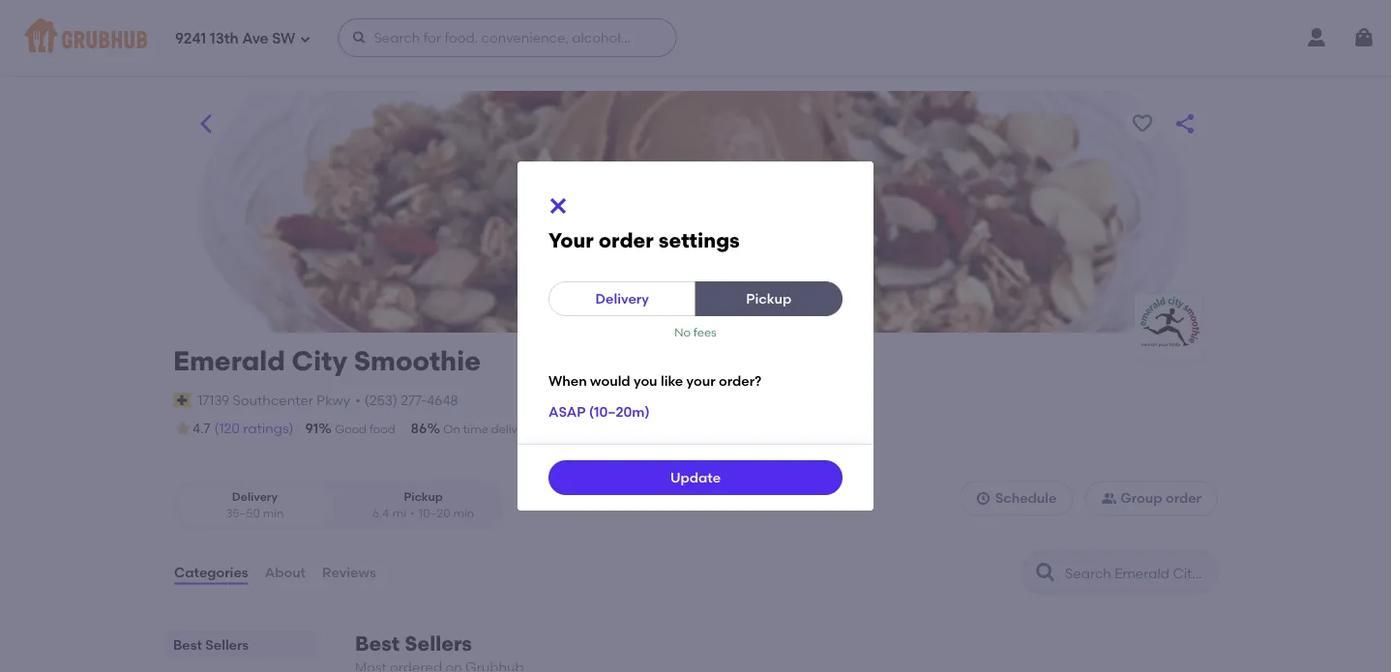 Task type: describe. For each thing, give the bounding box(es) containing it.
schedule
[[995, 490, 1057, 507]]

mi
[[393, 507, 407, 521]]

your order settings
[[549, 228, 740, 253]]

about
[[265, 564, 306, 581]]

no fees
[[675, 325, 717, 339]]

smoothie
[[354, 345, 481, 377]]

update button
[[549, 460, 843, 495]]

1 horizontal spatial best sellers
[[355, 632, 472, 656]]

pickup for pickup
[[746, 291, 792, 307]]

group
[[1121, 490, 1162, 507]]

caret left icon image
[[194, 112, 218, 135]]

would
[[590, 373, 630, 389]]

delivery for delivery 35–50 min
[[232, 490, 278, 504]]

fees
[[693, 325, 717, 339]]

on time delivery
[[443, 422, 535, 436]]

emerald city smoothie logo image
[[1135, 294, 1203, 362]]

delivery for delivery
[[596, 291, 649, 307]]

pickup for pickup 6.4 mi • 10–20 min
[[404, 490, 443, 504]]

search icon image
[[1034, 561, 1057, 584]]

delivery button
[[549, 282, 696, 316]]

277-
[[401, 392, 427, 408]]

order for your
[[599, 228, 654, 253]]

time
[[463, 422, 488, 436]]

good
[[335, 422, 367, 436]]

update
[[670, 470, 721, 486]]

city
[[292, 345, 347, 377]]

delivery
[[491, 422, 535, 436]]

1 horizontal spatial best
[[355, 632, 400, 656]]

categories button
[[173, 538, 249, 608]]

categories
[[174, 564, 248, 581]]

min inside pickup 6.4 mi • 10–20 min
[[453, 507, 474, 521]]

best sellers inside tab
[[173, 637, 249, 653]]

when
[[549, 373, 587, 389]]

your
[[549, 228, 594, 253]]

• inside pickup 6.4 mi • 10–20 min
[[410, 507, 415, 521]]

reviews
[[322, 564, 376, 581]]

1 horizontal spatial sellers
[[405, 632, 472, 656]]

asap
[[549, 404, 586, 420]]

subscription pass image
[[173, 393, 193, 408]]

13th
[[210, 30, 239, 48]]

93
[[550, 420, 566, 437]]

order for correct
[[629, 422, 659, 436]]

pickup button
[[695, 282, 843, 316]]

save this restaurant button
[[1125, 106, 1160, 141]]

(120 ratings)
[[214, 420, 294, 437]]

you
[[634, 373, 657, 389]]

9241 13th ave sw
[[175, 30, 296, 48]]

• (253) 277-4648
[[355, 392, 458, 408]]

asap (10–20m) button
[[549, 395, 650, 430]]

0 horizontal spatial svg image
[[352, 30, 367, 45]]

pickup 6.4 mi • 10–20 min
[[372, 490, 474, 521]]

min inside delivery 35–50 min
[[263, 507, 284, 521]]

4.7
[[193, 420, 210, 437]]

17139
[[198, 392, 229, 408]]

4648
[[427, 392, 458, 408]]

2 horizontal spatial svg image
[[1352, 26, 1376, 49]]

people icon image
[[1101, 491, 1117, 506]]



Task type: locate. For each thing, give the bounding box(es) containing it.
2 min from the left
[[453, 507, 474, 521]]

pickup inside pickup 6.4 mi • 10–20 min
[[404, 490, 443, 504]]

1 vertical spatial •
[[410, 507, 415, 521]]

pickup
[[746, 291, 792, 307], [404, 490, 443, 504]]

correct order
[[583, 422, 659, 436]]

1 horizontal spatial delivery
[[596, 291, 649, 307]]

0 vertical spatial order
[[599, 228, 654, 253]]

pickup up 10–20
[[404, 490, 443, 504]]

your
[[687, 373, 716, 389]]

emerald
[[173, 345, 285, 377]]

•
[[355, 392, 361, 408], [410, 507, 415, 521]]

0 horizontal spatial svg image
[[299, 33, 311, 45]]

17139 southcenter pkwy
[[198, 392, 350, 408]]

share icon image
[[1173, 112, 1197, 135]]

0 vertical spatial svg image
[[299, 33, 311, 45]]

(253)
[[364, 392, 398, 408]]

0 vertical spatial pickup
[[746, 291, 792, 307]]

best inside best sellers tab
[[173, 637, 202, 653]]

(10–20m)
[[589, 404, 650, 420]]

0 horizontal spatial best sellers
[[173, 637, 249, 653]]

delivery down your order settings
[[596, 291, 649, 307]]

2 vertical spatial order
[[1166, 490, 1202, 507]]

svg image
[[1352, 26, 1376, 49], [352, 30, 367, 45], [976, 491, 991, 506]]

save this restaurant image
[[1131, 112, 1154, 135]]

1 min from the left
[[263, 507, 284, 521]]

order?
[[719, 373, 762, 389]]

asap (10–20m)
[[549, 404, 650, 420]]

• left "(253)"
[[355, 392, 361, 408]]

pickup up order?
[[746, 291, 792, 307]]

0 horizontal spatial sellers
[[205, 637, 249, 653]]

best sellers
[[355, 632, 472, 656], [173, 637, 249, 653]]

91
[[305, 420, 319, 437]]

best sellers down reviews button
[[355, 632, 472, 656]]

good food
[[335, 422, 395, 436]]

• right mi
[[410, 507, 415, 521]]

6.4
[[372, 507, 389, 521]]

35–50
[[226, 507, 260, 521]]

1 horizontal spatial pickup
[[746, 291, 792, 307]]

order inside button
[[1166, 490, 1202, 507]]

pkwy
[[317, 392, 350, 408]]

1 horizontal spatial •
[[410, 507, 415, 521]]

sw
[[272, 30, 296, 48]]

delivery up 35–50
[[232, 490, 278, 504]]

(120
[[214, 420, 240, 437]]

emerald city smoothie
[[173, 345, 481, 377]]

star icon image
[[173, 419, 193, 438]]

option group
[[173, 481, 505, 530]]

order right your
[[599, 228, 654, 253]]

sellers
[[405, 632, 472, 656], [205, 637, 249, 653]]

order down (10–20m) in the left of the page
[[629, 422, 659, 436]]

min right 35–50
[[263, 507, 284, 521]]

1 vertical spatial svg image
[[547, 194, 570, 218]]

food
[[369, 422, 395, 436]]

option group containing delivery 35–50 min
[[173, 481, 505, 530]]

1 horizontal spatial svg image
[[547, 194, 570, 218]]

Search Emerald City Smoothie search field
[[1063, 564, 1211, 582]]

svg image right sw
[[299, 33, 311, 45]]

min right 10–20
[[453, 507, 474, 521]]

1 vertical spatial pickup
[[404, 490, 443, 504]]

best
[[355, 632, 400, 656], [173, 637, 202, 653]]

sellers inside best sellers tab
[[205, 637, 249, 653]]

delivery 35–50 min
[[226, 490, 284, 521]]

settings
[[659, 228, 740, 253]]

ave
[[242, 30, 269, 48]]

main navigation navigation
[[0, 0, 1391, 75]]

10–20
[[419, 507, 450, 521]]

1 horizontal spatial min
[[453, 507, 474, 521]]

0 horizontal spatial •
[[355, 392, 361, 408]]

reviews button
[[321, 538, 377, 608]]

svg image up your
[[547, 194, 570, 218]]

svg image inside schedule button
[[976, 491, 991, 506]]

delivery inside delivery 35–50 min
[[232, 490, 278, 504]]

correct
[[583, 422, 626, 436]]

schedule button
[[959, 481, 1073, 516]]

86
[[411, 420, 427, 437]]

0 vertical spatial delivery
[[596, 291, 649, 307]]

1 horizontal spatial svg image
[[976, 491, 991, 506]]

best down categories button
[[173, 637, 202, 653]]

southcenter
[[233, 392, 313, 408]]

order right group
[[1166, 490, 1202, 507]]

(253) 277-4648 button
[[364, 391, 458, 410]]

0 vertical spatial •
[[355, 392, 361, 408]]

ratings)
[[243, 420, 294, 437]]

best sellers down categories button
[[173, 637, 249, 653]]

best down reviews button
[[355, 632, 400, 656]]

no
[[675, 325, 691, 339]]

group order
[[1121, 490, 1202, 507]]

order for group
[[1166, 490, 1202, 507]]

group order button
[[1085, 481, 1218, 516]]

about button
[[264, 538, 307, 608]]

9241
[[175, 30, 206, 48]]

1 vertical spatial delivery
[[232, 490, 278, 504]]

pickup inside button
[[746, 291, 792, 307]]

delivery
[[596, 291, 649, 307], [232, 490, 278, 504]]

when would you like your order?
[[549, 373, 762, 389]]

17139 southcenter pkwy button
[[197, 390, 351, 411]]

delivery inside "button"
[[596, 291, 649, 307]]

svg image inside main navigation navigation
[[299, 33, 311, 45]]

order
[[599, 228, 654, 253], [629, 422, 659, 436], [1166, 490, 1202, 507]]

0 horizontal spatial delivery
[[232, 490, 278, 504]]

0 horizontal spatial pickup
[[404, 490, 443, 504]]

1 vertical spatial order
[[629, 422, 659, 436]]

best sellers tab
[[173, 635, 309, 655]]

like
[[661, 373, 683, 389]]

0 horizontal spatial min
[[263, 507, 284, 521]]

svg image
[[299, 33, 311, 45], [547, 194, 570, 218]]

on
[[443, 422, 460, 436]]

min
[[263, 507, 284, 521], [453, 507, 474, 521]]

0 horizontal spatial best
[[173, 637, 202, 653]]



Task type: vqa. For each thing, say whether or not it's contained in the screenshot.
"Pay" to the bottom
no



